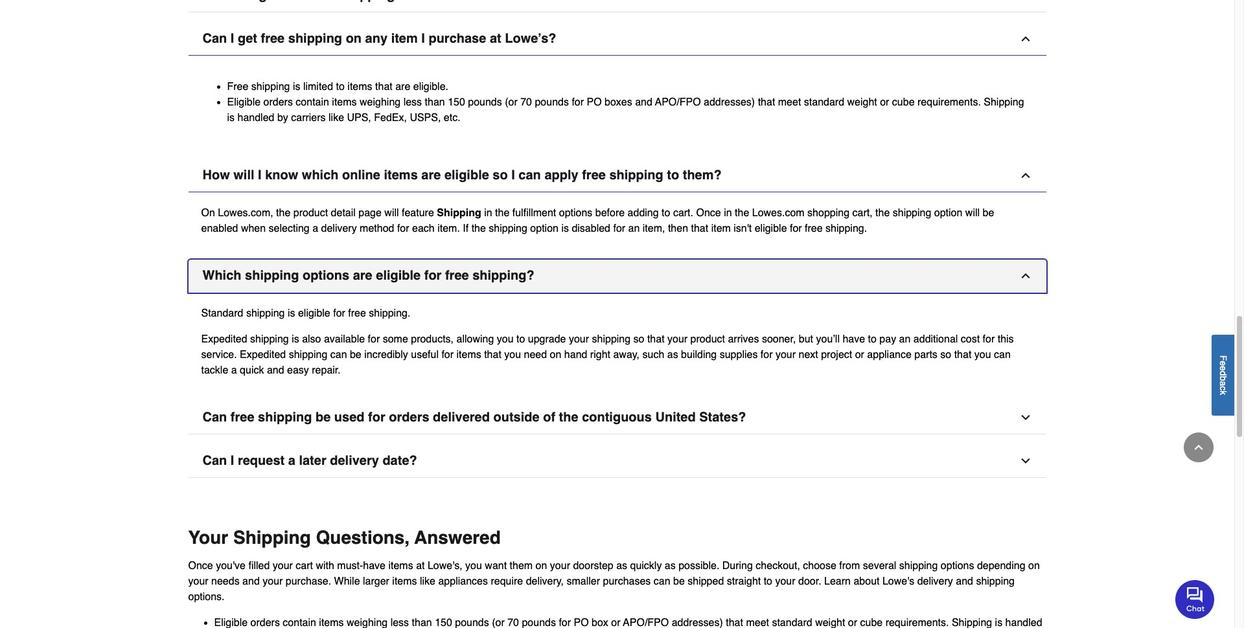 Task type: locate. For each thing, give the bounding box(es) containing it.
several
[[863, 561, 897, 572]]

are inside free shipping is limited to items that are eligible. eligible orders contain items weighing less than 150 pounds (or 70 pounds for po boxes and apo/fpo addresses) that meet standard weight or cube requirements. shipping is handled by carriers like ups, fedex, usps, etc.
[[395, 81, 410, 93]]

incredibly
[[364, 349, 408, 361]]

so down the additional
[[941, 349, 952, 361]]

0 vertical spatial or
[[880, 97, 890, 108]]

1 horizontal spatial product
[[691, 334, 725, 345]]

than
[[425, 97, 445, 108]]

as inside expedited shipping is also available for some products, allowing you to upgrade your shipping so that your product arrives sooner, but you'll have to pay an additional cost for this service. expedited shipping can be incredibly useful for items that you need on hand right away, such as building supplies for your next project or appliance parts so that you can tackle a quick and easy repair.
[[667, 349, 678, 361]]

orders inside free shipping is limited to items that are eligible. eligible orders contain items weighing less than 150 pounds (or 70 pounds for po boxes and apo/fpo addresses) that meet standard weight or cube requirements. shipping is handled by carriers like ups, fedex, usps, etc.
[[263, 97, 293, 108]]

0 vertical spatial once
[[696, 207, 721, 219]]

2 horizontal spatial are
[[422, 168, 441, 183]]

2 vertical spatial delivery
[[918, 576, 953, 588]]

1 horizontal spatial option
[[934, 207, 963, 219]]

shipping
[[288, 31, 342, 46], [251, 81, 290, 93], [610, 168, 664, 183], [893, 207, 932, 219], [489, 223, 528, 235], [245, 268, 299, 283], [246, 308, 285, 319], [250, 334, 289, 345], [592, 334, 631, 345], [289, 349, 327, 361], [258, 410, 312, 425], [899, 561, 938, 572], [976, 576, 1015, 588]]

2 horizontal spatial so
[[941, 349, 952, 361]]

0 vertical spatial at
[[490, 31, 501, 46]]

1 horizontal spatial once
[[696, 207, 721, 219]]

building
[[681, 349, 717, 361]]

you up appliances in the bottom left of the page
[[465, 561, 482, 572]]

delivery inside in the fulfillment options before adding to cart. once in the lowes.com shopping cart, the shipping option will be enabled when selecting a delivery method for each item. if the shipping option is disabled for an item, then that item isn't eligible for free shipping.
[[321, 223, 357, 235]]

as
[[667, 349, 678, 361], [616, 561, 627, 572], [665, 561, 676, 572]]

2 horizontal spatial options
[[941, 561, 974, 572]]

or inside free shipping is limited to items that are eligible. eligible orders contain items weighing less than 150 pounds (or 70 pounds for po boxes and apo/fpo addresses) that meet standard weight or cube requirements. shipping is handled by carriers like ups, fedex, usps, etc.
[[880, 97, 890, 108]]

is for some
[[292, 334, 299, 345]]

chevron up image inside how will i know which online items are eligible so i can apply free shipping to them? button
[[1019, 169, 1032, 182]]

1 vertical spatial chevron up image
[[1019, 270, 1032, 283]]

2 vertical spatial options
[[941, 561, 974, 572]]

free inside in the fulfillment options before adding to cart. once in the lowes.com shopping cart, the shipping option will be enabled when selecting a delivery method for each item. if the shipping option is disabled for an item, then that item isn't eligible for free shipping.
[[805, 223, 823, 235]]

will inside button
[[234, 168, 254, 183]]

eligible down method
[[376, 268, 421, 283]]

in
[[484, 207, 492, 219], [724, 207, 732, 219]]

1 horizontal spatial shipping.
[[826, 223, 867, 235]]

shipping up the if
[[437, 207, 481, 219]]

shipping right requirements. on the right top
[[984, 97, 1024, 108]]

to left the them?
[[667, 168, 679, 183]]

e up b
[[1219, 366, 1229, 371]]

1 vertical spatial so
[[634, 334, 645, 345]]

can for can i get free shipping on any item i purchase at lowe's?
[[203, 31, 227, 46]]

1 horizontal spatial an
[[899, 334, 911, 345]]

options up disabled
[[559, 207, 593, 219]]

1 horizontal spatial pounds
[[535, 97, 569, 108]]

is
[[293, 81, 300, 93], [227, 112, 235, 124], [562, 223, 569, 235], [288, 308, 295, 319], [292, 334, 299, 345]]

0 horizontal spatial at
[[416, 561, 425, 572]]

1 vertical spatial once
[[188, 561, 213, 572]]

1 horizontal spatial or
[[880, 97, 890, 108]]

free down shopping
[[805, 223, 823, 235]]

cart,
[[853, 207, 873, 219]]

free
[[261, 31, 285, 46], [582, 168, 606, 183], [805, 223, 823, 235], [445, 268, 469, 283], [348, 308, 366, 319], [231, 410, 254, 425]]

a up 'k'
[[1219, 381, 1229, 386]]

shipping. down cart,
[[826, 223, 867, 235]]

and inside expedited shipping is also available for some products, allowing you to upgrade your shipping so that your product arrives sooner, but you'll have to pay an additional cost for this service. expedited shipping can be incredibly useful for items that you need on hand right away, such as building supplies for your next project or appliance parts so that you can tackle a quick and easy repair.
[[267, 365, 284, 377]]

carriers
[[291, 112, 326, 124]]

or inside expedited shipping is also available for some products, allowing you to upgrade your shipping so that your product arrives sooner, but you'll have to pay an additional cost for this service. expedited shipping can be incredibly useful for items that you need on hand right away, such as building supplies for your next project or appliance parts so that you can tackle a quick and easy repair.
[[855, 349, 865, 361]]

e up "d"
[[1219, 361, 1229, 366]]

1 vertical spatial can
[[203, 410, 227, 425]]

free left the shipping?
[[445, 268, 469, 283]]

0 horizontal spatial or
[[855, 349, 865, 361]]

is inside expedited shipping is also available for some products, allowing you to upgrade your shipping so that your product arrives sooner, but you'll have to pay an additional cost for this service. expedited shipping can be incredibly useful for items that you need on hand right away, such as building supplies for your next project or appliance parts so that you can tackle a quick and easy repair.
[[292, 334, 299, 345]]

options inside in the fulfillment options before adding to cart. once in the lowes.com shopping cart, the shipping option will be enabled when selecting a delivery method for each item. if the shipping option is disabled for an item, then that item isn't eligible for free shipping.
[[559, 207, 593, 219]]

will
[[234, 168, 254, 183], [385, 207, 399, 219], [966, 207, 980, 219]]

weight
[[847, 97, 877, 108]]

when
[[241, 223, 266, 235]]

2 vertical spatial shipping
[[233, 528, 311, 548]]

are
[[395, 81, 410, 93], [422, 168, 441, 183], [353, 268, 373, 283]]

0 vertical spatial like
[[329, 112, 344, 124]]

at left lowe's?
[[490, 31, 501, 46]]

1 horizontal spatial options
[[559, 207, 593, 219]]

1 vertical spatial item
[[711, 223, 731, 235]]

are inside button
[[422, 168, 441, 183]]

2 horizontal spatial will
[[966, 207, 980, 219]]

expedited up service.
[[201, 334, 247, 345]]

is left disabled
[[562, 223, 569, 235]]

so up away,
[[634, 334, 645, 345]]

any
[[365, 31, 388, 46]]

that
[[375, 81, 393, 93], [758, 97, 775, 108], [691, 223, 709, 235], [647, 334, 665, 345], [484, 349, 502, 361], [955, 349, 972, 361]]

1 vertical spatial delivery
[[330, 454, 379, 469]]

items
[[348, 81, 372, 93], [332, 97, 357, 108], [384, 168, 418, 183], [457, 349, 481, 361], [389, 561, 413, 572], [392, 576, 417, 588]]

checkout,
[[756, 561, 800, 572]]

0 vertical spatial chevron up image
[[1019, 169, 1032, 182]]

1 horizontal spatial have
[[843, 334, 865, 345]]

to left the pay
[[868, 334, 877, 345]]

for down products,
[[442, 349, 454, 361]]

chevron down image
[[1019, 412, 1032, 424]]

can for can i request a later delivery date?
[[203, 454, 227, 469]]

eligible down lowes.com
[[755, 223, 787, 235]]

the right the if
[[472, 223, 486, 235]]

enabled
[[201, 223, 238, 235]]

to inside free shipping is limited to items that are eligible. eligible orders contain items weighing less than 150 pounds (or 70 pounds for po boxes and apo/fpo addresses) that meet standard weight or cube requirements. shipping is handled by carriers like ups, fedex, usps, etc.
[[336, 81, 345, 93]]

0 horizontal spatial in
[[484, 207, 492, 219]]

1 vertical spatial have
[[363, 561, 386, 572]]

useful
[[411, 349, 439, 361]]

0 horizontal spatial once
[[188, 561, 213, 572]]

3 can from the top
[[203, 454, 227, 469]]

option
[[934, 207, 963, 219], [530, 223, 559, 235]]

can down 'tackle'
[[203, 410, 227, 425]]

to
[[336, 81, 345, 93], [667, 168, 679, 183], [662, 207, 670, 219], [517, 334, 525, 345], [868, 334, 877, 345], [764, 576, 773, 588]]

an right the pay
[[899, 334, 911, 345]]

once inside once you've filled your cart with must-have items at lowe's, you want them on your doorstep as quickly as possible. during checkout, choose from several shipping options depending on your needs and your purchase. while larger items like appliances require delivery, smaller purchases can be shipped straight to your door. learn about lowe's delivery and shipping options.
[[188, 561, 213, 572]]

request
[[238, 454, 285, 469]]

on inside can i get free shipping on any item i purchase at lowe's? button
[[346, 31, 362, 46]]

requirements.
[[918, 97, 981, 108]]

e
[[1219, 361, 1229, 366], [1219, 366, 1229, 371]]

items inside button
[[384, 168, 418, 183]]

for
[[572, 97, 584, 108], [397, 223, 409, 235], [613, 223, 626, 235], [790, 223, 802, 235], [424, 268, 442, 283], [333, 308, 345, 319], [368, 334, 380, 345], [983, 334, 995, 345], [442, 349, 454, 361], [761, 349, 773, 361], [368, 410, 385, 425]]

this
[[998, 334, 1014, 345]]

you right allowing
[[497, 334, 514, 345]]

eligible
[[445, 168, 489, 183], [755, 223, 787, 235], [376, 268, 421, 283], [298, 308, 330, 319]]

delivery
[[321, 223, 357, 235], [330, 454, 379, 469], [918, 576, 953, 588]]

hand
[[564, 349, 588, 361]]

1 vertical spatial an
[[899, 334, 911, 345]]

for left this
[[983, 334, 995, 345]]

product up building
[[691, 334, 725, 345]]

purchase.
[[286, 576, 331, 588]]

with
[[316, 561, 334, 572]]

selecting
[[269, 223, 310, 235]]

1 horizontal spatial will
[[385, 207, 399, 219]]

1 vertical spatial orders
[[389, 410, 429, 425]]

like left the ups,
[[329, 112, 344, 124]]

0 vertical spatial shipping.
[[826, 223, 867, 235]]

options up standard shipping is eligible for free shipping. at the left of the page
[[303, 268, 349, 283]]

0 vertical spatial delivery
[[321, 223, 357, 235]]

for up available
[[333, 308, 345, 319]]

2 vertical spatial can
[[203, 454, 227, 469]]

delivery down "on lowes.com, the product detail page will feature shipping"
[[321, 223, 357, 235]]

contiguous
[[582, 410, 652, 425]]

pounds right 70
[[535, 97, 569, 108]]

to inside once you've filled your cart with must-have items at lowe's, you want them on your doorstep as quickly as possible. during checkout, choose from several shipping options depending on your needs and your purchase. while larger items like appliances require delivery, smaller purchases can be shipped straight to your door. learn about lowe's delivery and shipping options.
[[764, 576, 773, 588]]

shipping. up some
[[369, 308, 411, 319]]

for inside free shipping is limited to items that are eligible. eligible orders contain items weighing less than 150 pounds (or 70 pounds for po boxes and apo/fpo addresses) that meet standard weight or cube requirements. shipping is handled by carriers like ups, fedex, usps, etc.
[[572, 97, 584, 108]]

how
[[203, 168, 230, 183]]

chevron up image inside which shipping options are eligible for free shipping? 'button'
[[1019, 270, 1032, 283]]

appliance
[[867, 349, 912, 361]]

questions,
[[316, 528, 410, 548]]

1 can from the top
[[203, 31, 227, 46]]

0 vertical spatial an
[[628, 223, 640, 235]]

0 vertical spatial so
[[493, 168, 508, 183]]

items up larger
[[389, 561, 413, 572]]

0 vertical spatial shipping
[[984, 97, 1024, 108]]

be inside in the fulfillment options before adding to cart. once in the lowes.com shopping cart, the shipping option will be enabled when selecting a delivery method for each item. if the shipping option is disabled for an item, then that item isn't eligible for free shipping.
[[983, 207, 994, 219]]

service.
[[201, 349, 237, 361]]

i left 'purchase'
[[422, 31, 425, 46]]

for inside 'button'
[[424, 268, 442, 283]]

on
[[346, 31, 362, 46], [550, 349, 562, 361], [536, 561, 547, 572], [1029, 561, 1040, 572]]

like down lowe's,
[[420, 576, 436, 588]]

2 horizontal spatial shipping
[[984, 97, 1024, 108]]

how will i know which online items are eligible so i can apply free shipping to them?
[[203, 168, 722, 183]]

1 vertical spatial product
[[691, 334, 725, 345]]

shipping up quick
[[250, 334, 289, 345]]

for down before
[[613, 223, 626, 235]]

have up "project"
[[843, 334, 865, 345]]

orders inside button
[[389, 410, 429, 425]]

that inside in the fulfillment options before adding to cart. once in the lowes.com shopping cart, the shipping option will be enabled when selecting a delivery method for each item. if the shipping option is disabled for an item, then that item isn't eligible for free shipping.
[[691, 223, 709, 235]]

i left request
[[231, 454, 234, 469]]

online
[[342, 168, 380, 183]]

a inside expedited shipping is also available for some products, allowing you to upgrade your shipping so that your product arrives sooner, but you'll have to pay an additional cost for this service. expedited shipping can be incredibly useful for items that you need on hand right away, such as building supplies for your next project or appliance parts so that you can tackle a quick and easy repair.
[[231, 365, 237, 377]]

2 vertical spatial are
[[353, 268, 373, 283]]

0 horizontal spatial like
[[329, 112, 344, 124]]

pay
[[880, 334, 896, 345]]

items right online
[[384, 168, 418, 183]]

can down quickly
[[654, 576, 671, 588]]

for down each
[[424, 268, 442, 283]]

0 horizontal spatial shipping
[[233, 528, 311, 548]]

an
[[628, 223, 640, 235], [899, 334, 911, 345]]

be
[[983, 207, 994, 219], [350, 349, 362, 361], [316, 410, 331, 425], [673, 576, 685, 588]]

each
[[412, 223, 435, 235]]

0 vertical spatial can
[[203, 31, 227, 46]]

can left request
[[203, 454, 227, 469]]

shipping right cart,
[[893, 207, 932, 219]]

item
[[391, 31, 418, 46], [711, 223, 731, 235]]

0 horizontal spatial option
[[530, 223, 559, 235]]

contain
[[296, 97, 329, 108]]

eligible inside 'button'
[[376, 268, 421, 283]]

0 vertical spatial are
[[395, 81, 410, 93]]

so inside how will i know which online items are eligible so i can apply free shipping to them? button
[[493, 168, 508, 183]]

can for can free shipping be used for orders delivered outside of the contiguous united states?
[[203, 410, 227, 425]]

are down method
[[353, 268, 373, 283]]

in down how will i know which online items are eligible so i can apply free shipping to them?
[[484, 207, 492, 219]]

a left quick
[[231, 365, 237, 377]]

product
[[293, 207, 328, 219], [691, 334, 725, 345]]

at inside once you've filled your cart with must-have items at lowe's, you want them on your doorstep as quickly as possible. during checkout, choose from several shipping options depending on your needs and your purchase. while larger items like appliances require delivery, smaller purchases can be shipped straight to your door. learn about lowe's delivery and shipping options.
[[416, 561, 425, 572]]

1 vertical spatial shipping.
[[369, 308, 411, 319]]

in right cart.
[[724, 207, 732, 219]]

1 vertical spatial are
[[422, 168, 441, 183]]

at left lowe's,
[[416, 561, 425, 572]]

1 vertical spatial shipping
[[437, 207, 481, 219]]

filled
[[248, 561, 270, 572]]

1 vertical spatial at
[[416, 561, 425, 572]]

0 vertical spatial options
[[559, 207, 593, 219]]

0 horizontal spatial options
[[303, 268, 349, 283]]

1 horizontal spatial in
[[724, 207, 732, 219]]

delivery right lowe's
[[918, 576, 953, 588]]

1 vertical spatial or
[[855, 349, 865, 361]]

2 can from the top
[[203, 410, 227, 425]]

are up feature
[[422, 168, 441, 183]]

2 pounds from the left
[[535, 97, 569, 108]]

the inside button
[[559, 410, 579, 425]]

is left limited
[[293, 81, 300, 93]]

or left cube
[[880, 97, 890, 108]]

are inside 'button'
[[353, 268, 373, 283]]

shipping up filled
[[233, 528, 311, 548]]

1 in from the left
[[484, 207, 492, 219]]

your
[[569, 334, 589, 345], [668, 334, 688, 345], [776, 349, 796, 361], [273, 561, 293, 572], [550, 561, 570, 572], [188, 576, 208, 588], [263, 576, 283, 588], [775, 576, 796, 588]]

delivered
[[433, 410, 490, 425]]

are up less
[[395, 81, 410, 93]]

can
[[203, 31, 227, 46], [203, 410, 227, 425], [203, 454, 227, 469]]

you've
[[216, 561, 246, 572]]

know
[[265, 168, 298, 183]]

be inside once you've filled your cart with must-have items at lowe's, you want them on your doorstep as quickly as possible. during checkout, choose from several shipping options depending on your needs and your purchase. while larger items like appliances require delivery, smaller purchases can be shipped straight to your door. learn about lowe's delivery and shipping options.
[[673, 576, 685, 588]]

orders up by
[[263, 97, 293, 108]]

can left apply
[[519, 168, 541, 183]]

0 horizontal spatial shipping.
[[369, 308, 411, 319]]

an inside in the fulfillment options before adding to cart. once in the lowes.com shopping cart, the shipping option will be enabled when selecting a delivery method for each item. if the shipping option is disabled for an item, then that item isn't eligible for free shipping.
[[628, 223, 640, 235]]

1 pounds from the left
[[468, 97, 502, 108]]

2 vertical spatial chevron up image
[[1193, 441, 1206, 454]]

0 horizontal spatial so
[[493, 168, 508, 183]]

0 horizontal spatial are
[[353, 268, 373, 283]]

can free shipping be used for orders delivered outside of the contiguous united states?
[[203, 410, 746, 425]]

0 vertical spatial item
[[391, 31, 418, 46]]

standard shipping is eligible for free shipping.
[[201, 308, 411, 319]]

your down sooner,
[[776, 349, 796, 361]]

0 vertical spatial option
[[934, 207, 963, 219]]

shipping
[[984, 97, 1024, 108], [437, 207, 481, 219], [233, 528, 311, 548]]

chevron up image
[[1019, 169, 1032, 182], [1019, 270, 1032, 283], [1193, 441, 1206, 454]]

once inside in the fulfillment options before adding to cart. once in the lowes.com shopping cart, the shipping option will be enabled when selecting a delivery method for each item. if the shipping option is disabled for an item, then that item isn't eligible for free shipping.
[[696, 207, 721, 219]]

expedited up quick
[[240, 349, 286, 361]]

1 horizontal spatial at
[[490, 31, 501, 46]]

delivery right later
[[330, 454, 379, 469]]

0 horizontal spatial pounds
[[468, 97, 502, 108]]

a left later
[[288, 454, 295, 469]]

orders up date?
[[389, 410, 429, 425]]

free
[[227, 81, 249, 93]]

cart.
[[673, 207, 694, 219]]

eligible up the if
[[445, 168, 489, 183]]

1 vertical spatial options
[[303, 268, 349, 283]]

150
[[448, 97, 465, 108]]

a inside in the fulfillment options before adding to cart. once in the lowes.com shopping cart, the shipping option will be enabled when selecting a delivery method for each item. if the shipping option is disabled for an item, then that item isn't eligible for free shipping.
[[313, 223, 318, 235]]

1 horizontal spatial are
[[395, 81, 410, 93]]

product up "selecting"
[[293, 207, 328, 219]]

can i request a later delivery date? button
[[188, 445, 1046, 478]]

detail
[[331, 207, 356, 219]]

to right limited
[[336, 81, 345, 93]]

be inside can free shipping be used for orders delivered outside of the contiguous united states? button
[[316, 410, 331, 425]]

a
[[313, 223, 318, 235], [231, 365, 237, 377], [1219, 381, 1229, 386], [288, 454, 295, 469]]

1 e from the top
[[1219, 361, 1229, 366]]

1 vertical spatial like
[[420, 576, 436, 588]]

0 horizontal spatial item
[[391, 31, 418, 46]]

0 vertical spatial have
[[843, 334, 865, 345]]

the
[[276, 207, 291, 219], [495, 207, 510, 219], [735, 207, 749, 219], [876, 207, 890, 219], [472, 223, 486, 235], [559, 410, 579, 425]]

0 horizontal spatial orders
[[263, 97, 293, 108]]

so
[[493, 168, 508, 183], [634, 334, 645, 345], [941, 349, 952, 361]]

can left 'get'
[[203, 31, 227, 46]]

like inside once you've filled your cart with must-have items at lowe's, you want them on your doorstep as quickly as possible. during checkout, choose from several shipping options depending on your needs and your purchase. while larger items like appliances require delivery, smaller purchases can be shipped straight to your door. learn about lowe's delivery and shipping options.
[[420, 576, 436, 588]]

a right "selecting"
[[313, 223, 318, 235]]

shipping up eligible on the left top
[[251, 81, 290, 93]]

page
[[359, 207, 382, 219]]

for right used
[[368, 410, 385, 425]]

1 horizontal spatial so
[[634, 334, 645, 345]]

as right such
[[667, 349, 678, 361]]

0 horizontal spatial product
[[293, 207, 328, 219]]

1 horizontal spatial item
[[711, 223, 731, 235]]

1 horizontal spatial orders
[[389, 410, 429, 425]]

0 vertical spatial orders
[[263, 97, 293, 108]]

states?
[[700, 410, 746, 425]]

or
[[880, 97, 890, 108], [855, 349, 865, 361]]

0 horizontal spatial an
[[628, 223, 640, 235]]

have inside once you've filled your cart with must-have items at lowe's, you want them on your doorstep as quickly as possible. during checkout, choose from several shipping options depending on your needs and your purchase. while larger items like appliances require delivery, smaller purchases can be shipped straight to your door. learn about lowe's delivery and shipping options.
[[363, 561, 386, 572]]

0 horizontal spatial will
[[234, 168, 254, 183]]

on down "upgrade"
[[550, 349, 562, 361]]

isn't
[[734, 223, 752, 235]]

such
[[643, 349, 665, 361]]

pounds left (or
[[468, 97, 502, 108]]

2 vertical spatial so
[[941, 349, 952, 361]]

on up delivery,
[[536, 561, 547, 572]]

1 horizontal spatial like
[[420, 576, 436, 588]]

on lowes.com, the product detail page will feature shipping
[[201, 207, 481, 219]]

the right of
[[559, 410, 579, 425]]

will inside in the fulfillment options before adding to cart. once in the lowes.com shopping cart, the shipping option will be enabled when selecting a delivery method for each item. if the shipping option is disabled for an item, then that item isn't eligible for free shipping.
[[966, 207, 980, 219]]

away,
[[613, 349, 640, 361]]

like
[[329, 112, 344, 124], [420, 576, 436, 588]]

0 horizontal spatial have
[[363, 561, 386, 572]]

shipping up adding
[[610, 168, 664, 183]]

0 vertical spatial product
[[293, 207, 328, 219]]

lowes.com,
[[218, 207, 273, 219]]

free up request
[[231, 410, 254, 425]]

free up available
[[348, 308, 366, 319]]

purchase
[[429, 31, 486, 46]]



Task type: vqa. For each thing, say whether or not it's contained in the screenshot.
grain
no



Task type: describe. For each thing, give the bounding box(es) containing it.
as right quickly
[[665, 561, 676, 572]]

to up the 'need'
[[517, 334, 525, 345]]

shipping inside free shipping is limited to items that are eligible. eligible orders contain items weighing less than 150 pounds (or 70 pounds for po boxes and apo/fpo addresses) that meet standard weight or cube requirements. shipping is handled by carriers like ups, fedex, usps, etc.
[[984, 97, 1024, 108]]

your down checkout,
[[775, 576, 796, 588]]

during
[[723, 561, 753, 572]]

shipping up limited
[[288, 31, 342, 46]]

you left the 'need'
[[504, 349, 521, 361]]

eligible
[[227, 97, 261, 108]]

product inside expedited shipping is also available for some products, allowing you to upgrade your shipping so that your product arrives sooner, but you'll have to pay an additional cost for this service. expedited shipping can be incredibly useful for items that you need on hand right away, such as building supplies for your next project or appliance parts so that you can tackle a quick and easy repair.
[[691, 334, 725, 345]]

is for shipping.
[[288, 308, 295, 319]]

date?
[[383, 454, 417, 469]]

your up building
[[668, 334, 688, 345]]

free inside 'button'
[[445, 268, 469, 283]]

free shipping is limited to items that are eligible. eligible orders contain items weighing less than 150 pounds (or 70 pounds for po boxes and apo/fpo addresses) that meet standard weight or cube requirements. shipping is handled by carriers like ups, fedex, usps, etc.
[[227, 81, 1024, 124]]

f e e d b a c k
[[1219, 355, 1229, 395]]

the right cart,
[[876, 207, 890, 219]]

can down available
[[330, 349, 347, 361]]

lowes.com
[[752, 207, 805, 219]]

weighing
[[360, 97, 401, 108]]

shipping down easy
[[258, 410, 312, 425]]

c
[[1219, 386, 1229, 391]]

item inside button
[[391, 31, 418, 46]]

on
[[201, 207, 215, 219]]

d
[[1219, 371, 1229, 376]]

once you've filled your cart with must-have items at lowe's, you want them on your doorstep as quickly as possible. during checkout, choose from several shipping options depending on your needs and your purchase. while larger items like appliances require delivery, smaller purchases can be shipped straight to your door. learn about lowe's delivery and shipping options.
[[188, 561, 1040, 603]]

quickly
[[630, 561, 662, 572]]

for up incredibly
[[368, 334, 380, 345]]

additional
[[914, 334, 958, 345]]

is for that
[[293, 81, 300, 93]]

can i get free shipping on any item i purchase at lowe's? button
[[188, 23, 1046, 56]]

shipped
[[688, 576, 724, 588]]

eligible up "also"
[[298, 308, 330, 319]]

next
[[799, 349, 818, 361]]

on inside expedited shipping is also available for some products, allowing you to upgrade your shipping so that your product arrives sooner, but you'll have to pay an additional cost for this service. expedited shipping can be incredibly useful for items that you need on hand right away, such as building supplies for your next project or appliance parts so that you can tackle a quick and easy repair.
[[550, 349, 562, 361]]

disabled
[[572, 223, 611, 235]]

by
[[277, 112, 288, 124]]

options inside once you've filled your cart with must-have items at lowe's, you want them on your doorstep as quickly as possible. during checkout, choose from several shipping options depending on your needs and your purchase. while larger items like appliances require delivery, smaller purchases can be shipped straight to your door. learn about lowe's delivery and shipping options.
[[941, 561, 974, 572]]

fulfillment
[[513, 207, 556, 219]]

how will i know which online items are eligible so i can apply free shipping to them? button
[[188, 159, 1046, 192]]

free right 'get'
[[261, 31, 285, 46]]

can inside once you've filled your cart with must-have items at lowe's, you want them on your doorstep as quickly as possible. during checkout, choose from several shipping options depending on your needs and your purchase. while larger items like appliances require delivery, smaller purchases can be shipped straight to your door. learn about lowe's delivery and shipping options.
[[654, 576, 671, 588]]

boxes
[[605, 97, 632, 108]]

if
[[463, 223, 469, 235]]

that down allowing
[[484, 349, 502, 361]]

your up options.
[[188, 576, 208, 588]]

answered
[[414, 528, 501, 548]]

a inside "button"
[[1219, 381, 1229, 386]]

delivery inside button
[[330, 454, 379, 469]]

as up purchases
[[616, 561, 627, 572]]

repair.
[[312, 365, 341, 377]]

shipping. inside in the fulfillment options before adding to cart. once in the lowes.com shopping cart, the shipping option will be enabled when selecting a delivery method for each item. if the shipping option is disabled for an item, then that item isn't eligible for free shipping.
[[826, 223, 867, 235]]

standard
[[201, 308, 243, 319]]

shipping up lowe's
[[899, 561, 938, 572]]

need
[[524, 349, 547, 361]]

f e e d b a c k button
[[1212, 335, 1235, 416]]

delivery inside once you've filled your cart with must-have items at lowe's, you want them on your doorstep as quickly as possible. during checkout, choose from several shipping options depending on your needs and your purchase. while larger items like appliances require delivery, smaller purchases can be shipped straight to your door. learn about lowe's delivery and shipping options.
[[918, 576, 953, 588]]

you down cost
[[975, 349, 991, 361]]

from
[[840, 561, 860, 572]]

i left know in the top of the page
[[258, 168, 262, 183]]

f
[[1219, 355, 1229, 361]]

the left fulfillment
[[495, 207, 510, 219]]

be inside expedited shipping is also available for some products, allowing you to upgrade your shipping so that your product arrives sooner, but you'll have to pay an additional cost for this service. expedited shipping can be incredibly useful for items that you need on hand right away, such as building supplies for your next project or appliance parts so that you can tackle a quick and easy repair.
[[350, 349, 362, 361]]

on right depending
[[1029, 561, 1040, 572]]

that up such
[[647, 334, 665, 345]]

lowe's?
[[505, 31, 556, 46]]

can down this
[[994, 349, 1011, 361]]

the up "selecting"
[[276, 207, 291, 219]]

chevron down image
[[1019, 455, 1032, 468]]

arrives
[[728, 334, 759, 345]]

at inside button
[[490, 31, 501, 46]]

are for eligible.
[[395, 81, 410, 93]]

for left each
[[397, 223, 409, 235]]

shipping down "also"
[[289, 349, 327, 361]]

depending
[[977, 561, 1026, 572]]

that left meet
[[758, 97, 775, 108]]

get
[[238, 31, 257, 46]]

your shipping questions, answered
[[188, 528, 501, 548]]

ups,
[[347, 112, 371, 124]]

like inside free shipping is limited to items that are eligible. eligible orders contain items weighing less than 150 pounds (or 70 pounds for po boxes and apo/fpo addresses) that meet standard weight or cube requirements. shipping is handled by carriers like ups, fedex, usps, etc.
[[329, 112, 344, 124]]

are for eligible
[[422, 168, 441, 183]]

a inside button
[[288, 454, 295, 469]]

expedited shipping is also available for some products, allowing you to upgrade your shipping so that your product arrives sooner, but you'll have to pay an additional cost for this service. expedited shipping can be incredibly useful for items that you need on hand right away, such as building supplies for your next project or appliance parts so that you can tackle a quick and easy repair.
[[201, 334, 1014, 377]]

the up isn't
[[735, 207, 749, 219]]

chevron up image inside scroll to top element
[[1193, 441, 1206, 454]]

(or
[[505, 97, 518, 108]]

item inside in the fulfillment options before adding to cart. once in the lowes.com shopping cart, the shipping option will be enabled when selecting a delivery method for each item. if the shipping option is disabled for an item, then that item isn't eligible for free shipping.
[[711, 223, 731, 235]]

shipping inside 'button'
[[245, 268, 299, 283]]

parts
[[915, 349, 938, 361]]

of
[[543, 410, 555, 425]]

used
[[334, 410, 365, 425]]

your up the hand
[[569, 334, 589, 345]]

cart
[[296, 561, 313, 572]]

to inside in the fulfillment options before adding to cart. once in the lowes.com shopping cart, the shipping option will be enabled when selecting a delivery method for each item. if the shipping option is disabled for an item, then that item isn't eligible for free shipping.
[[662, 207, 670, 219]]

items up weighing
[[348, 81, 372, 93]]

before
[[596, 207, 625, 219]]

2 in from the left
[[724, 207, 732, 219]]

70
[[521, 97, 532, 108]]

items right larger
[[392, 576, 417, 588]]

2 e from the top
[[1219, 366, 1229, 371]]

shipping down depending
[[976, 576, 1015, 588]]

shipping?
[[473, 268, 535, 283]]

an inside expedited shipping is also available for some products, allowing you to upgrade your shipping so that your product arrives sooner, but you'll have to pay an additional cost for this service. expedited shipping can be incredibly useful for items that you need on hand right away, such as building supplies for your next project or appliance parts so that you can tackle a quick and easy repair.
[[899, 334, 911, 345]]

you inside once you've filled your cart with must-have items at lowe's, you want them on your doorstep as quickly as possible. during checkout, choose from several shipping options depending on your needs and your purchase. while larger items like appliances require delivery, smaller purchases can be shipped straight to your door. learn about lowe's delivery and shipping options.
[[465, 561, 482, 572]]

delivery,
[[526, 576, 564, 588]]

i left 'get'
[[231, 31, 234, 46]]

learn
[[824, 576, 851, 588]]

for down sooner,
[[761, 349, 773, 361]]

i up fulfillment
[[512, 168, 515, 183]]

lowe's,
[[428, 561, 463, 572]]

etc.
[[444, 112, 461, 124]]

sooner,
[[762, 334, 796, 345]]

po
[[587, 97, 602, 108]]

is down eligible on the left top
[[227, 112, 235, 124]]

easy
[[287, 365, 309, 377]]

for inside button
[[368, 410, 385, 425]]

scroll to top element
[[1184, 433, 1214, 463]]

about
[[854, 576, 880, 588]]

options inside 'button'
[[303, 268, 349, 283]]

is inside in the fulfillment options before adding to cart. once in the lowes.com shopping cart, the shipping option will be enabled when selecting a delivery method for each item. if the shipping option is disabled for an item, then that item isn't eligible for free shipping.
[[562, 223, 569, 235]]

limited
[[303, 81, 333, 93]]

in the fulfillment options before adding to cart. once in the lowes.com shopping cart, the shipping option will be enabled when selecting a delivery method for each item. if the shipping option is disabled for an item, then that item isn't eligible for free shipping.
[[201, 207, 994, 235]]

free right apply
[[582, 168, 606, 183]]

options.
[[188, 592, 225, 603]]

chevron up image for how will i know which online items are eligible so i can apply free shipping to them?
[[1019, 169, 1032, 182]]

0 vertical spatial expedited
[[201, 334, 247, 345]]

eligible.
[[413, 81, 449, 93]]

require
[[491, 576, 523, 588]]

united
[[656, 410, 696, 425]]

that down cost
[[955, 349, 972, 361]]

items inside expedited shipping is also available for some products, allowing you to upgrade your shipping so that your product arrives sooner, but you'll have to pay an additional cost for this service. expedited shipping can be incredibly useful for items that you need on hand right away, such as building supplies for your next project or appliance parts so that you can tackle a quick and easy repair.
[[457, 349, 481, 361]]

for down lowes.com
[[790, 223, 802, 235]]

upgrade
[[528, 334, 566, 345]]

chevron up image for which shipping options are eligible for free shipping?
[[1019, 270, 1032, 283]]

shipping right standard
[[246, 308, 285, 319]]

later
[[299, 454, 326, 469]]

purchases
[[603, 576, 651, 588]]

shipping inside free shipping is limited to items that are eligible. eligible orders contain items weighing less than 150 pounds (or 70 pounds for po boxes and apo/fpo addresses) that meet standard weight or cube requirements. shipping is handled by carriers like ups, fedex, usps, etc.
[[251, 81, 290, 93]]

can inside button
[[519, 168, 541, 183]]

item.
[[438, 223, 460, 235]]

them
[[510, 561, 533, 572]]

cost
[[961, 334, 980, 345]]

cube
[[892, 97, 915, 108]]

straight
[[727, 576, 761, 588]]

1 vertical spatial expedited
[[240, 349, 286, 361]]

which shipping options are eligible for free shipping? button
[[188, 260, 1046, 293]]

shopping
[[808, 207, 850, 219]]

to inside button
[[667, 168, 679, 183]]

apo/fpo
[[655, 97, 701, 108]]

item,
[[643, 223, 665, 235]]

handled
[[238, 112, 274, 124]]

chevron up image
[[1019, 32, 1032, 45]]

less
[[404, 97, 422, 108]]

1 horizontal spatial shipping
[[437, 207, 481, 219]]

can i get free shipping on any item i purchase at lowe's?
[[203, 31, 556, 46]]

that up weighing
[[375, 81, 393, 93]]

1 vertical spatial option
[[530, 223, 559, 235]]

doorstep
[[573, 561, 614, 572]]

shipping down fulfillment
[[489, 223, 528, 235]]

tackle
[[201, 365, 228, 377]]

shipping up right
[[592, 334, 631, 345]]

addresses)
[[704, 97, 755, 108]]

but
[[799, 334, 813, 345]]

meet
[[778, 97, 801, 108]]

your up delivery,
[[550, 561, 570, 572]]

k
[[1219, 391, 1229, 395]]

eligible inside in the fulfillment options before adding to cart. once in the lowes.com shopping cart, the shipping option will be enabled when selecting a delivery method for each item. if the shipping option is disabled for an item, then that item isn't eligible for free shipping.
[[755, 223, 787, 235]]

have inside expedited shipping is also available for some products, allowing you to upgrade your shipping so that your product arrives sooner, but you'll have to pay an additional cost for this service. expedited shipping can be incredibly useful for items that you need on hand right away, such as building supplies for your next project or appliance parts so that you can tackle a quick and easy repair.
[[843, 334, 865, 345]]

and inside free shipping is limited to items that are eligible. eligible orders contain items weighing less than 150 pounds (or 70 pounds for po boxes and apo/fpo addresses) that meet standard weight or cube requirements. shipping is handled by carriers like ups, fedex, usps, etc.
[[635, 97, 653, 108]]

your down filled
[[263, 576, 283, 588]]

eligible inside button
[[445, 168, 489, 183]]

can free shipping be used for orders delivered outside of the contiguous united states? button
[[188, 402, 1046, 435]]

which
[[203, 268, 241, 283]]

chat invite button image
[[1176, 580, 1215, 619]]

while
[[334, 576, 360, 588]]

your left cart
[[273, 561, 293, 572]]

you'll
[[816, 334, 840, 345]]

items up the ups,
[[332, 97, 357, 108]]



